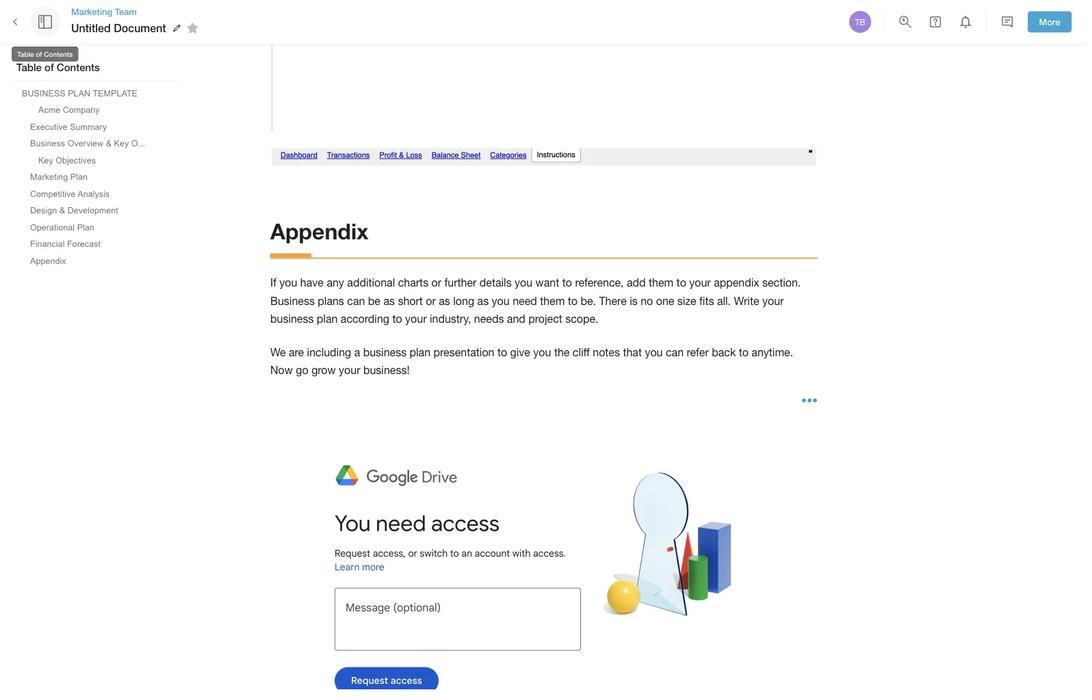 Task type: vqa. For each thing, say whether or not it's contained in the screenshot.
all
no



Task type: locate. For each thing, give the bounding box(es) containing it.
business up are
[[270, 313, 314, 326]]

business
[[270, 313, 314, 326], [363, 347, 407, 359]]

your inside we are including a business plan presentation to give you the cliff notes that you can refer back to anytime. now go grow your business!
[[339, 365, 360, 377]]

financial forecast button
[[25, 237, 106, 252]]

long
[[453, 295, 474, 308]]

financial forecast
[[30, 239, 101, 249]]

to left be. at top right
[[568, 295, 578, 308]]

plan
[[70, 172, 88, 182], [77, 222, 94, 232]]

0 horizontal spatial plan
[[317, 313, 338, 326]]

o...
[[131, 139, 145, 148]]

to
[[562, 277, 572, 290], [677, 277, 686, 290], [568, 295, 578, 308], [393, 313, 402, 326], [498, 347, 507, 359], [739, 347, 749, 359]]

you
[[280, 277, 297, 290], [515, 277, 533, 290], [492, 295, 510, 308], [533, 347, 551, 359], [645, 347, 663, 359]]

or right short
[[426, 295, 436, 308]]

2 as from the left
[[439, 295, 450, 308]]

and
[[507, 313, 526, 326]]

business inside "if you have any additional charts or further details you want to reference, add them to your appendix section. business plans can be as short or as long as you need them to be. there is no one size fits all. write your business plan according to your industry, needs and project scope."
[[270, 295, 315, 308]]

1 vertical spatial business
[[270, 295, 315, 308]]

business
[[30, 139, 65, 148], [270, 295, 315, 308]]

0 horizontal spatial of
[[36, 50, 42, 58]]

business plan template
[[22, 88, 138, 98]]

0 vertical spatial of
[[36, 50, 42, 58]]

1 horizontal spatial them
[[649, 277, 674, 290]]

& inside button
[[106, 139, 112, 148]]

competitive
[[30, 189, 76, 199]]

your up fits
[[689, 277, 711, 290]]

business plan template button
[[16, 86, 143, 101]]

0 horizontal spatial them
[[540, 295, 565, 308]]

key inside button
[[114, 139, 129, 148]]

can left refer at the bottom right of the page
[[666, 347, 684, 359]]

as up needs
[[478, 295, 489, 308]]

contents up plan
[[57, 61, 100, 74]]

0 horizontal spatial &
[[59, 206, 65, 215]]

them
[[649, 277, 674, 290], [540, 295, 565, 308]]

contents up business
[[44, 50, 73, 58]]

design & development button
[[25, 203, 124, 218]]

plan left presentation
[[410, 347, 431, 359]]

them up one
[[649, 277, 674, 290]]

forecast
[[67, 239, 101, 249]]

table of contents
[[17, 50, 73, 58], [16, 61, 100, 74]]

competitive analysis button
[[25, 186, 115, 202]]

marketing up competitive
[[30, 172, 68, 182]]

key up marketing plan
[[38, 155, 53, 165]]

1 vertical spatial plan
[[77, 222, 94, 232]]

1 horizontal spatial marketing
[[71, 6, 112, 17]]

1 vertical spatial can
[[666, 347, 684, 359]]

1 vertical spatial table
[[16, 61, 42, 74]]

can
[[347, 295, 365, 308], [666, 347, 684, 359]]

are
[[289, 347, 304, 359]]

1 vertical spatial plan
[[410, 347, 431, 359]]

give
[[510, 347, 530, 359]]

1 vertical spatial business
[[363, 347, 407, 359]]

key left o...
[[114, 139, 129, 148]]

including
[[307, 347, 351, 359]]

more button
[[1028, 11, 1072, 32]]

development
[[68, 206, 118, 215]]

1 vertical spatial or
[[426, 295, 436, 308]]

table of contents tooltip
[[12, 37, 78, 71]]

overview
[[68, 139, 103, 148]]

0 vertical spatial plan
[[317, 313, 338, 326]]

reference,
[[575, 277, 624, 290]]

marketing plan
[[30, 172, 88, 182]]

0 horizontal spatial appendix
[[30, 256, 68, 266]]

& right overview
[[106, 139, 112, 148]]

& inside button
[[59, 206, 65, 215]]

now
[[270, 365, 293, 377]]

2 horizontal spatial as
[[478, 295, 489, 308]]

table
[[17, 50, 34, 58], [16, 61, 42, 74]]

your
[[689, 277, 711, 290], [763, 295, 784, 308], [405, 313, 427, 326], [339, 365, 360, 377]]

plan up forecast
[[77, 222, 94, 232]]

as
[[384, 295, 395, 308], [439, 295, 450, 308], [478, 295, 489, 308]]

1 vertical spatial &
[[59, 206, 65, 215]]

executive summary
[[30, 122, 107, 131]]

1 vertical spatial appendix
[[30, 256, 68, 266]]

& up operational plan
[[59, 206, 65, 215]]

go
[[296, 365, 309, 377]]

want
[[536, 277, 559, 290]]

1 horizontal spatial business
[[270, 295, 315, 308]]

1 horizontal spatial as
[[439, 295, 450, 308]]

plans
[[318, 295, 344, 308]]

1 horizontal spatial key
[[114, 139, 129, 148]]

or
[[432, 277, 442, 290], [426, 295, 436, 308]]

0 vertical spatial contents
[[44, 50, 73, 58]]

company
[[63, 105, 100, 115]]

0 horizontal spatial as
[[384, 295, 395, 308]]

acme company
[[38, 105, 100, 115]]

your down a
[[339, 365, 360, 377]]

0 vertical spatial business
[[30, 139, 65, 148]]

1 vertical spatial key
[[38, 155, 53, 165]]

1 vertical spatial marketing
[[30, 172, 68, 182]]

key
[[114, 139, 129, 148], [38, 155, 53, 165]]

1 horizontal spatial can
[[666, 347, 684, 359]]

operational
[[30, 222, 75, 232]]

or right charts
[[432, 277, 442, 290]]

0 vertical spatial marketing
[[71, 6, 112, 17]]

as up industry,
[[439, 295, 450, 308]]

0 vertical spatial plan
[[70, 172, 88, 182]]

0 horizontal spatial business
[[270, 313, 314, 326]]

business up business!
[[363, 347, 407, 359]]

marketing up untitled
[[71, 6, 112, 17]]

as right 'be'
[[384, 295, 395, 308]]

key inside button
[[38, 155, 53, 165]]

to up size
[[677, 277, 686, 290]]

marketing inside button
[[30, 172, 68, 182]]

team
[[115, 6, 137, 17]]

0 vertical spatial can
[[347, 295, 365, 308]]

refer
[[687, 347, 709, 359]]

appendix up have
[[270, 218, 369, 244]]

1 horizontal spatial plan
[[410, 347, 431, 359]]

1 horizontal spatial appendix
[[270, 218, 369, 244]]

you down details at the left top
[[492, 295, 510, 308]]

plan inside we are including a business plan presentation to give you the cliff notes that you can refer back to anytime. now go grow your business!
[[410, 347, 431, 359]]

is
[[630, 295, 638, 308]]

marketing
[[71, 6, 112, 17], [30, 172, 68, 182]]

0 horizontal spatial marketing
[[30, 172, 68, 182]]

1 horizontal spatial business
[[363, 347, 407, 359]]

scope.
[[566, 313, 599, 326]]

1 vertical spatial contents
[[57, 61, 100, 74]]

tb button
[[847, 9, 873, 35]]

contents
[[44, 50, 73, 58], [57, 61, 100, 74]]

appendix down financial
[[30, 256, 68, 266]]

plan down objectives
[[70, 172, 88, 182]]

fits
[[700, 295, 714, 308]]

objectives
[[56, 155, 96, 165]]

0 horizontal spatial business
[[30, 139, 65, 148]]

can inside "if you have any additional charts or further details you want to reference, add them to your appendix section. business plans can be as short or as long as you need them to be. there is no one size fits all. write your business plan according to your industry, needs and project scope."
[[347, 295, 365, 308]]

0 vertical spatial table
[[17, 50, 34, 58]]

business down executive
[[30, 139, 65, 148]]

business inside "if you have any additional charts or further details you want to reference, add them to your appendix section. business plans can be as short or as long as you need them to be. there is no one size fits all. write your business plan according to your industry, needs and project scope."
[[270, 313, 314, 326]]

plan inside "if you have any additional charts or further details you want to reference, add them to your appendix section. business plans can be as short or as long as you need them to be. there is no one size fits all. write your business plan according to your industry, needs and project scope."
[[317, 313, 338, 326]]

1 horizontal spatial &
[[106, 139, 112, 148]]

plan for operational plan
[[77, 222, 94, 232]]

business down if
[[270, 295, 315, 308]]

business inside we are including a business plan presentation to give you the cliff notes that you can refer back to anytime. now go grow your business!
[[363, 347, 407, 359]]

your down short
[[405, 313, 427, 326]]

you right if
[[280, 277, 297, 290]]

0 vertical spatial table of contents
[[17, 50, 73, 58]]

&
[[106, 139, 112, 148], [59, 206, 65, 215]]

plan
[[68, 88, 90, 98]]

plan down plans
[[317, 313, 338, 326]]

can left 'be'
[[347, 295, 365, 308]]

competitive analysis
[[30, 189, 110, 199]]

you right that
[[645, 347, 663, 359]]

0 horizontal spatial key
[[38, 155, 53, 165]]

1 horizontal spatial of
[[45, 61, 54, 74]]

appendix button
[[25, 253, 74, 269]]

0 vertical spatial appendix
[[270, 218, 369, 244]]

table of contents inside tooltip
[[17, 50, 73, 58]]

0 vertical spatial or
[[432, 277, 442, 290]]

0 vertical spatial key
[[114, 139, 129, 148]]

them down want
[[540, 295, 565, 308]]

of
[[36, 50, 42, 58], [45, 61, 54, 74]]

acme
[[38, 105, 60, 115]]

0 horizontal spatial can
[[347, 295, 365, 308]]

key objectives button
[[33, 153, 101, 168]]

no
[[641, 295, 653, 308]]

0 vertical spatial business
[[270, 313, 314, 326]]

0 vertical spatial &
[[106, 139, 112, 148]]



Task type: describe. For each thing, give the bounding box(es) containing it.
favorite image
[[185, 20, 201, 36]]

business inside button
[[30, 139, 65, 148]]

acme company button
[[33, 102, 105, 118]]

1 vertical spatial them
[[540, 295, 565, 308]]

notes
[[593, 347, 620, 359]]

appendix inside button
[[30, 256, 68, 266]]

business overview & key o...
[[30, 139, 145, 148]]

section.
[[763, 277, 801, 290]]

operational plan
[[30, 222, 94, 232]]

need
[[513, 295, 537, 308]]

additional
[[347, 277, 395, 290]]

appendix
[[714, 277, 759, 290]]

further
[[445, 277, 477, 290]]

you left the
[[533, 347, 551, 359]]

contents inside tooltip
[[44, 50, 73, 58]]

summary
[[70, 122, 107, 131]]

all.
[[717, 295, 731, 308]]

be.
[[581, 295, 596, 308]]

size
[[678, 295, 697, 308]]

can inside we are including a business plan presentation to give you the cliff notes that you can refer back to anytime. now go grow your business!
[[666, 347, 684, 359]]

to right want
[[562, 277, 572, 290]]

to left give at the left bottom
[[498, 347, 507, 359]]

needs
[[474, 313, 504, 326]]

cliff
[[573, 347, 590, 359]]

key objectives
[[38, 155, 96, 165]]

untitled document
[[71, 21, 166, 34]]

3 as from the left
[[478, 295, 489, 308]]

add
[[627, 277, 646, 290]]

business
[[22, 88, 66, 98]]

the
[[554, 347, 570, 359]]

we
[[270, 347, 286, 359]]

presentation
[[434, 347, 495, 359]]

according
[[341, 313, 389, 326]]

if
[[270, 277, 276, 290]]

short
[[398, 295, 423, 308]]

more
[[1040, 17, 1061, 27]]

we are including a business plan presentation to give you the cliff notes that you can refer back to anytime. now go grow your business!
[[270, 347, 796, 377]]

design & development
[[30, 206, 118, 215]]

1 as from the left
[[384, 295, 395, 308]]

1 vertical spatial table of contents
[[16, 61, 100, 74]]

back
[[712, 347, 736, 359]]

marketing team
[[71, 6, 137, 17]]

marketing team link
[[71, 5, 203, 18]]

marketing plan button
[[25, 169, 93, 185]]

executive summary button
[[25, 119, 112, 135]]

plan for marketing plan
[[70, 172, 88, 182]]

grow
[[312, 365, 336, 377]]

to down short
[[393, 313, 402, 326]]

to right back
[[739, 347, 749, 359]]

anytime.
[[752, 347, 793, 359]]

that
[[623, 347, 642, 359]]

1 vertical spatial of
[[45, 61, 54, 74]]

one
[[656, 295, 675, 308]]

untitled
[[71, 21, 111, 34]]

marketing for marketing team
[[71, 6, 112, 17]]

there
[[599, 295, 627, 308]]

project
[[529, 313, 563, 326]]

of inside tooltip
[[36, 50, 42, 58]]

document
[[114, 21, 166, 34]]

have
[[300, 277, 324, 290]]

design
[[30, 206, 57, 215]]

executive
[[30, 122, 68, 131]]

financial
[[30, 239, 65, 249]]

marketing for marketing plan
[[30, 172, 68, 182]]

a
[[354, 347, 360, 359]]

business overview & key o... button
[[25, 136, 151, 151]]

analysis
[[78, 189, 110, 199]]

0 vertical spatial them
[[649, 277, 674, 290]]

charts
[[398, 277, 429, 290]]

business!
[[363, 365, 410, 377]]

if you have any additional charts or further details you want to reference, add them to your appendix section. business plans can be as short or as long as you need them to be. there is no one size fits all. write your business plan according to your industry, needs and project scope.
[[270, 277, 804, 326]]

operational plan button
[[25, 220, 100, 235]]

any
[[327, 277, 344, 290]]

you up need
[[515, 277, 533, 290]]

table inside tooltip
[[17, 50, 34, 58]]

tb
[[855, 17, 866, 27]]

your down section.
[[763, 295, 784, 308]]

template
[[93, 88, 138, 98]]

write
[[734, 295, 759, 308]]

industry,
[[430, 313, 471, 326]]

be
[[368, 295, 381, 308]]

details
[[480, 277, 512, 290]]



